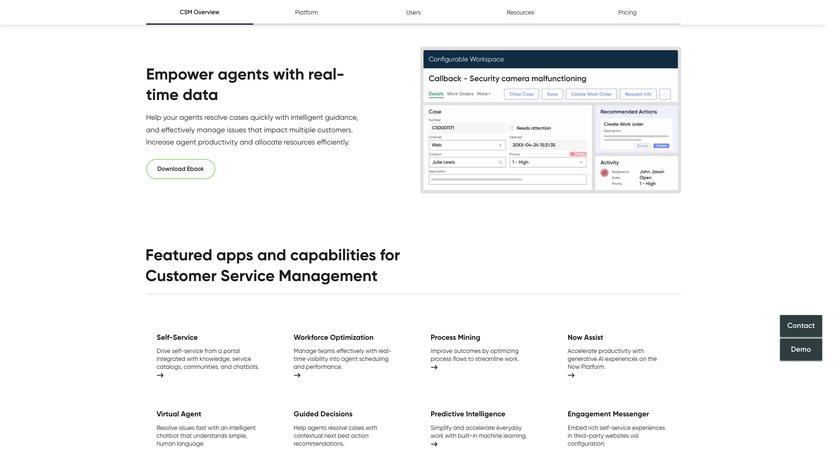 Task type: describe. For each thing, give the bounding box(es) containing it.
time inside manage teams effectively with real- time visibility into agent scheduling and performance.
[[294, 356, 306, 363]]

action
[[351, 433, 369, 440]]

messenger
[[613, 410, 650, 419]]

help your agents resolve cases quickly with intelligent guidance, and effectively manage issues that impact multiple customers. increase agent productivity and allocate resources efficiently.
[[146, 113, 358, 146]]

manage teams effectively with real- time visibility into agent scheduling and performance.
[[294, 348, 392, 371]]

real- inside the empower agents with real- time data
[[308, 64, 345, 84]]

apps
[[217, 245, 254, 265]]

understands
[[194, 433, 227, 440]]

scheduling
[[360, 356, 389, 363]]

quickly
[[251, 113, 274, 122]]

resolve inside help your agents resolve cases quickly with intelligent guidance, and effectively manage issues that impact multiple customers. increase agent productivity and allocate resources efficiently.
[[205, 113, 228, 122]]

assist
[[585, 333, 604, 342]]

guidance,
[[325, 113, 358, 122]]

in inside embed rich self-service experiences in third-party websites via configuration.
[[568, 433, 573, 440]]

optimization
[[330, 333, 374, 342]]

via
[[631, 433, 639, 440]]

service inside featured apps and capabilities for customer service management
[[221, 266, 275, 286]]

drive self-service from a portal integrated with knowledge, service catalogs, communities, and chatbots.
[[157, 348, 259, 371]]

from
[[205, 348, 217, 355]]

embed
[[568, 425, 587, 432]]

resolve issues fast with an intelligent chatbot that understands simple, human language
[[157, 425, 256, 448]]

1 vertical spatial service
[[232, 356, 251, 363]]

into
[[330, 356, 340, 363]]

featured
[[146, 245, 213, 265]]

that inside resolve issues fast with an intelligent chatbot that understands simple, human language
[[180, 433, 192, 440]]

the
[[648, 356, 657, 363]]

issues inside help your agents resolve cases quickly with intelligent guidance, and effectively manage issues that impact multiple customers. increase agent productivity and allocate resources efficiently.
[[227, 125, 246, 134]]

empower agents with real- time data
[[146, 64, 345, 104]]

by
[[483, 348, 489, 355]]

now assist
[[568, 333, 604, 342]]

intelligent inside help your agents resolve cases quickly with intelligent guidance, and effectively manage issues that impact multiple customers. increase agent productivity and allocate resources efficiently.
[[291, 113, 323, 122]]

chatbots.
[[233, 364, 259, 371]]

human
[[157, 441, 176, 448]]

integrated
[[157, 356, 185, 363]]

manage
[[197, 125, 225, 134]]

websites
[[606, 433, 630, 440]]

catalogs,
[[157, 364, 182, 371]]

with inside drive self-service from a portal integrated with knowledge, service catalogs, communities, and chatbots.
[[187, 356, 198, 363]]

to
[[469, 356, 474, 363]]

simple,
[[229, 433, 247, 440]]

guided
[[294, 410, 319, 419]]

drive
[[157, 348, 171, 355]]

data
[[183, 85, 218, 104]]

knowledge,
[[200, 356, 231, 363]]

allocate
[[255, 138, 282, 146]]

on
[[640, 356, 647, 363]]

work.
[[505, 356, 520, 363]]

in inside simplify and accelerate everyday work with built-in machine learning.
[[473, 433, 478, 440]]

agents for empower
[[218, 64, 269, 84]]

service inside embed rich self-service experiences in third-party websites via configuration.
[[612, 425, 631, 432]]

portal
[[224, 348, 240, 355]]

optimizing
[[491, 348, 519, 355]]

process mining
[[431, 333, 481, 342]]

and inside manage teams effectively with real- time visibility into agent scheduling and performance.
[[294, 364, 305, 371]]

engagement messenger
[[568, 410, 650, 419]]

outcomes
[[454, 348, 481, 355]]

agents for help
[[308, 425, 327, 432]]

with inside simplify and accelerate everyday work with built-in machine learning.
[[445, 433, 457, 440]]

learning.
[[504, 433, 527, 440]]

platform.
[[582, 364, 606, 371]]

contextual
[[294, 433, 323, 440]]

experiences inside accelerate productivity with generative ai experiences on the now platform.
[[606, 356, 638, 363]]

and inside simplify and accelerate everyday work with built-in machine learning.
[[454, 425, 464, 432]]

and inside drive self-service from a portal integrated with knowledge, service catalogs, communities, and chatbots.
[[221, 364, 232, 371]]

recommendations.
[[294, 441, 345, 448]]

demo
[[792, 345, 812, 354]]

machine
[[479, 433, 503, 440]]

performance.
[[306, 364, 343, 371]]

cases inside help your agents resolve cases quickly with intelligent guidance, and effectively manage issues that impact multiple customers. increase agent productivity and allocate resources efficiently.
[[230, 113, 249, 122]]

built-
[[458, 433, 473, 440]]

accelerate productivity with generative ai experiences on the now platform.
[[568, 348, 657, 371]]

everyday
[[497, 425, 522, 432]]

with inside help your agents resolve cases quickly with intelligent guidance, and effectively manage issues that impact multiple customers. increase agent productivity and allocate resources efficiently.
[[275, 113, 289, 122]]

help agents resolve cases with contextual next best action recommendations.
[[294, 425, 377, 448]]

0 vertical spatial service
[[184, 348, 203, 355]]

visibility
[[307, 356, 328, 363]]

party
[[590, 433, 604, 440]]

effectively inside manage teams effectively with real- time visibility into agent scheduling and performance.
[[337, 348, 364, 355]]

with inside manage teams effectively with real- time visibility into agent scheduling and performance.
[[366, 348, 377, 355]]

generative
[[568, 356, 598, 363]]

predictive
[[431, 410, 465, 419]]

agents inside help your agents resolve cases quickly with intelligent guidance, and effectively manage issues that impact multiple customers. increase agent productivity and allocate resources efficiently.
[[179, 113, 203, 122]]

simplify and accelerate everyday work with built-in machine learning.
[[431, 425, 527, 440]]

chatbot
[[157, 433, 179, 440]]

contact
[[788, 322, 816, 331]]

rich
[[589, 425, 599, 432]]

guided decisions
[[294, 410, 353, 419]]

accelerate
[[466, 425, 495, 432]]

work
[[431, 433, 444, 440]]

issues inside resolve issues fast with an intelligent chatbot that understands simple, human language
[[179, 425, 195, 432]]

1 vertical spatial service
[[173, 333, 198, 342]]

process
[[431, 333, 456, 342]]

improve outcomes by optimizing process flows to streamline work.
[[431, 348, 520, 363]]

now inside accelerate productivity with generative ai experiences on the now platform.
[[568, 364, 580, 371]]

self- inside embed rich self-service experiences in third-party websites via configuration.
[[600, 425, 612, 432]]

contact link
[[781, 316, 823, 337]]

resolve
[[157, 425, 177, 432]]

embed rich self-service experiences in third-party websites via configuration.
[[568, 425, 666, 448]]



Task type: vqa. For each thing, say whether or not it's contained in the screenshot.
Capabilities
yes



Task type: locate. For each thing, give the bounding box(es) containing it.
0 vertical spatial that
[[248, 125, 262, 134]]

0 vertical spatial time
[[146, 85, 179, 104]]

1 horizontal spatial agents
[[218, 64, 269, 84]]

third-
[[574, 433, 590, 440]]

predictive intelligence
[[431, 410, 506, 419]]

management
[[279, 266, 378, 286]]

0 horizontal spatial agents
[[179, 113, 203, 122]]

resolve up best
[[329, 425, 347, 432]]

experiences up the via at the bottom
[[633, 425, 666, 432]]

0 vertical spatial resolve
[[205, 113, 228, 122]]

resolve up manage
[[205, 113, 228, 122]]

1 vertical spatial effectively
[[337, 348, 364, 355]]

service down apps
[[221, 266, 275, 286]]

resolve inside the "help agents resolve cases with contextual next best action recommendations."
[[329, 425, 347, 432]]

0 vertical spatial effectively
[[161, 125, 195, 134]]

with inside resolve issues fast with an intelligent chatbot that understands simple, human language
[[208, 425, 219, 432]]

service left from
[[184, 348, 203, 355]]

service
[[221, 266, 275, 286], [173, 333, 198, 342]]

0 vertical spatial agent
[[176, 138, 196, 146]]

intelligent up the simple,
[[229, 425, 256, 432]]

resources
[[284, 138, 315, 146]]

with inside accelerate productivity with generative ai experiences on the now platform.
[[633, 348, 644, 355]]

your
[[163, 113, 178, 122]]

efficiently.
[[317, 138, 350, 146]]

cases up action in the left of the page
[[349, 425, 365, 432]]

decisions
[[321, 410, 353, 419]]

fast
[[196, 425, 207, 432]]

self-
[[172, 348, 184, 355], [600, 425, 612, 432]]

help
[[146, 113, 162, 122], [294, 425, 306, 432]]

1 horizontal spatial help
[[294, 425, 306, 432]]

0 horizontal spatial that
[[180, 433, 192, 440]]

service
[[184, 348, 203, 355], [232, 356, 251, 363], [612, 425, 631, 432]]

real- inside manage teams effectively with real- time visibility into agent scheduling and performance.
[[379, 348, 392, 355]]

in down accelerate
[[473, 433, 478, 440]]

0 vertical spatial experiences
[[606, 356, 638, 363]]

0 vertical spatial agents
[[218, 64, 269, 84]]

1 vertical spatial cases
[[349, 425, 365, 432]]

1 horizontal spatial time
[[294, 356, 306, 363]]

0 horizontal spatial service
[[184, 348, 203, 355]]

effectively inside help your agents resolve cases quickly with intelligent guidance, and effectively manage issues that impact multiple customers. increase agent productivity and allocate resources efficiently.
[[161, 125, 195, 134]]

2 horizontal spatial agents
[[308, 425, 327, 432]]

productivity inside help your agents resolve cases quickly with intelligent guidance, and effectively manage issues that impact multiple customers. increase agent productivity and allocate resources efficiently.
[[198, 138, 238, 146]]

1 horizontal spatial agent
[[341, 356, 358, 363]]

experiences
[[606, 356, 638, 363], [633, 425, 666, 432]]

1 horizontal spatial intelligent
[[291, 113, 323, 122]]

cases
[[230, 113, 249, 122], [349, 425, 365, 432]]

self- inside drive self-service from a portal integrated with knowledge, service catalogs, communities, and chatbots.
[[172, 348, 184, 355]]

1 vertical spatial issues
[[179, 425, 195, 432]]

1 vertical spatial self-
[[600, 425, 612, 432]]

agent
[[181, 410, 202, 419]]

0 vertical spatial help
[[146, 113, 162, 122]]

issues right manage
[[227, 125, 246, 134]]

experiences inside embed rich self-service experiences in third-party websites via configuration.
[[633, 425, 666, 432]]

agent inside manage teams effectively with real- time visibility into agent scheduling and performance.
[[341, 356, 358, 363]]

agents
[[218, 64, 269, 84], [179, 113, 203, 122], [308, 425, 327, 432]]

empower
[[146, 64, 214, 84]]

ai
[[599, 356, 604, 363]]

0 horizontal spatial issues
[[179, 425, 195, 432]]

0 horizontal spatial productivity
[[198, 138, 238, 146]]

issues down agent
[[179, 425, 195, 432]]

0 horizontal spatial cases
[[230, 113, 249, 122]]

agents inside the "help agents resolve cases with contextual next best action recommendations."
[[308, 425, 327, 432]]

0 horizontal spatial intelligent
[[229, 425, 256, 432]]

1 vertical spatial agents
[[179, 113, 203, 122]]

effectively down optimization
[[337, 348, 364, 355]]

with inside the "help agents resolve cases with contextual next best action recommendations."
[[366, 425, 377, 432]]

virtual agent
[[157, 410, 202, 419]]

0 vertical spatial intelligent
[[291, 113, 323, 122]]

1 vertical spatial time
[[294, 356, 306, 363]]

manage
[[294, 348, 317, 355]]

1 in from the left
[[473, 433, 478, 440]]

that inside help your agents resolve cases quickly with intelligent guidance, and effectively manage issues that impact multiple customers. increase agent productivity and allocate resources efficiently.
[[248, 125, 262, 134]]

in
[[473, 433, 478, 440], [568, 433, 573, 440]]

1 horizontal spatial self-
[[600, 425, 612, 432]]

agent inside help your agents resolve cases quickly with intelligent guidance, and effectively manage issues that impact multiple customers. increase agent productivity and allocate resources efficiently.
[[176, 138, 196, 146]]

2 vertical spatial service
[[612, 425, 631, 432]]

self-service
[[157, 333, 198, 342]]

intelligence
[[466, 410, 506, 419]]

engagement
[[568, 410, 612, 419]]

0 horizontal spatial service
[[173, 333, 198, 342]]

1 vertical spatial now
[[568, 364, 580, 371]]

1 vertical spatial agent
[[341, 356, 358, 363]]

communities,
[[184, 364, 220, 371]]

0 horizontal spatial real-
[[308, 64, 345, 84]]

process
[[431, 356, 452, 363]]

self-
[[157, 333, 173, 342]]

1 vertical spatial that
[[180, 433, 192, 440]]

1 vertical spatial productivity
[[599, 348, 632, 355]]

0 vertical spatial cases
[[230, 113, 249, 122]]

with
[[273, 64, 305, 84], [275, 113, 289, 122], [366, 348, 377, 355], [633, 348, 644, 355], [187, 356, 198, 363], [208, 425, 219, 432], [366, 425, 377, 432], [445, 433, 457, 440]]

an
[[221, 425, 228, 432]]

1 horizontal spatial service
[[221, 266, 275, 286]]

best
[[338, 433, 350, 440]]

teams
[[318, 348, 335, 355]]

0 vertical spatial real-
[[308, 64, 345, 84]]

in down embed
[[568, 433, 573, 440]]

intelligent up multiple
[[291, 113, 323, 122]]

time up your
[[146, 85, 179, 104]]

workforce optimization
[[294, 333, 374, 342]]

1 vertical spatial resolve
[[329, 425, 347, 432]]

now up accelerate
[[568, 333, 583, 342]]

1 horizontal spatial service
[[232, 356, 251, 363]]

1 horizontal spatial in
[[568, 433, 573, 440]]

0 horizontal spatial help
[[146, 113, 162, 122]]

1 horizontal spatial cases
[[349, 425, 365, 432]]

2 now from the top
[[568, 364, 580, 371]]

now down 'generative'
[[568, 364, 580, 371]]

issues
[[227, 125, 246, 134], [179, 425, 195, 432]]

capabilities
[[290, 245, 376, 265]]

agent right into
[[341, 356, 358, 363]]

0 horizontal spatial resolve
[[205, 113, 228, 122]]

improve
[[431, 348, 453, 355]]

help inside the "help agents resolve cases with contextual next best action recommendations."
[[294, 425, 306, 432]]

virtual
[[157, 410, 179, 419]]

self- up integrated
[[172, 348, 184, 355]]

agents inside the empower agents with real- time data
[[218, 64, 269, 84]]

language
[[177, 441, 204, 448]]

0 horizontal spatial effectively
[[161, 125, 195, 134]]

and inside featured apps and capabilities for customer service management
[[257, 245, 286, 265]]

workforce
[[294, 333, 329, 342]]

intelligent inside resolve issues fast with an intelligent chatbot that understands simple, human language
[[229, 425, 256, 432]]

next
[[325, 433, 337, 440]]

0 vertical spatial self-
[[172, 348, 184, 355]]

1 horizontal spatial that
[[248, 125, 262, 134]]

0 vertical spatial now
[[568, 333, 583, 342]]

0 vertical spatial issues
[[227, 125, 246, 134]]

help for empower agents with real- time data
[[146, 113, 162, 122]]

for
[[380, 245, 400, 265]]

2 horizontal spatial service
[[612, 425, 631, 432]]

1 horizontal spatial resolve
[[329, 425, 347, 432]]

0 horizontal spatial agent
[[176, 138, 196, 146]]

demo link
[[781, 339, 823, 361]]

multiple
[[290, 125, 316, 134]]

that down quickly
[[248, 125, 262, 134]]

1 now from the top
[[568, 333, 583, 342]]

intelligent
[[291, 113, 323, 122], [229, 425, 256, 432]]

time inside the empower agents with real- time data
[[146, 85, 179, 104]]

service up integrated
[[173, 333, 198, 342]]

1 horizontal spatial real-
[[379, 348, 392, 355]]

streamline
[[476, 356, 504, 363]]

productivity
[[198, 138, 238, 146], [599, 348, 632, 355]]

1 vertical spatial real-
[[379, 348, 392, 355]]

time down manage
[[294, 356, 306, 363]]

0 horizontal spatial self-
[[172, 348, 184, 355]]

agent right increase
[[176, 138, 196, 146]]

featured apps and capabilities for customer service management
[[146, 245, 400, 286]]

customers.
[[318, 125, 353, 134]]

productivity up ai
[[599, 348, 632, 355]]

a
[[218, 348, 222, 355]]

service up chatbots.
[[232, 356, 251, 363]]

1 horizontal spatial productivity
[[599, 348, 632, 355]]

and
[[146, 125, 160, 134], [240, 138, 253, 146], [257, 245, 286, 265], [221, 364, 232, 371], [294, 364, 305, 371], [454, 425, 464, 432]]

cases inside the "help agents resolve cases with contextual next best action recommendations."
[[349, 425, 365, 432]]

resolve
[[205, 113, 228, 122], [329, 425, 347, 432]]

experiences right ai
[[606, 356, 638, 363]]

customer
[[146, 266, 217, 286]]

help inside help your agents resolve cases quickly with intelligent guidance, and effectively manage issues that impact multiple customers. increase agent productivity and allocate resources efficiently.
[[146, 113, 162, 122]]

1 horizontal spatial effectively
[[337, 348, 364, 355]]

productivity inside accelerate productivity with generative ai experiences on the now platform.
[[599, 348, 632, 355]]

productivity down manage
[[198, 138, 238, 146]]

with inside the empower agents with real- time data
[[273, 64, 305, 84]]

self- up party
[[600, 425, 612, 432]]

0 horizontal spatial time
[[146, 85, 179, 104]]

help left your
[[146, 113, 162, 122]]

increase
[[146, 138, 174, 146]]

2 in from the left
[[568, 433, 573, 440]]

that up language
[[180, 433, 192, 440]]

1 vertical spatial experiences
[[633, 425, 666, 432]]

impact
[[264, 125, 288, 134]]

0 horizontal spatial in
[[473, 433, 478, 440]]

1 vertical spatial intelligent
[[229, 425, 256, 432]]

effectively down your
[[161, 125, 195, 134]]

service up websites
[[612, 425, 631, 432]]

configuration.
[[568, 441, 606, 448]]

help up contextual
[[294, 425, 306, 432]]

1 vertical spatial help
[[294, 425, 306, 432]]

0 vertical spatial service
[[221, 266, 275, 286]]

help for guided decisions
[[294, 425, 306, 432]]

mining
[[458, 333, 481, 342]]

2 vertical spatial agents
[[308, 425, 327, 432]]

cases left quickly
[[230, 113, 249, 122]]

0 vertical spatial productivity
[[198, 138, 238, 146]]

1 horizontal spatial issues
[[227, 125, 246, 134]]

time
[[146, 85, 179, 104], [294, 356, 306, 363]]



